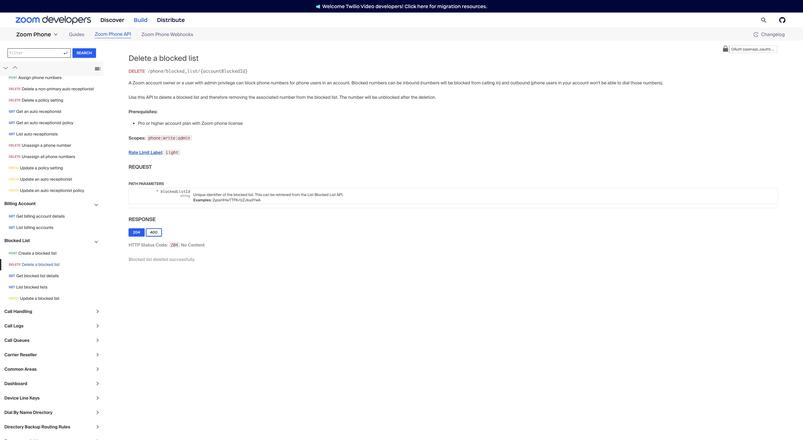 Task type: vqa. For each thing, say whether or not it's contained in the screenshot.
the bottommost enum
no



Task type: locate. For each thing, give the bounding box(es) containing it.
phone for zoom phone api
[[109, 31, 123, 37]]

1 horizontal spatial 204
[[171, 243, 178, 248]]

for
[[430, 3, 437, 9]]

notification image
[[316, 4, 322, 9], [316, 4, 321, 9]]

0 horizontal spatial zoom
[[16, 31, 32, 38]]

here
[[418, 3, 429, 9]]

1 horizontal spatial zoom
[[95, 31, 108, 37]]

1 zoom from the left
[[16, 31, 32, 38]]

resources.
[[462, 3, 487, 9]]

changelog
[[762, 31, 785, 38]]

2 zoom from the left
[[95, 31, 108, 37]]

search image
[[762, 17, 767, 23]]

zoom phone webhooks link
[[142, 31, 193, 38]]

400 button
[[146, 228, 162, 237]]

welcome
[[322, 3, 345, 9]]

changelog link
[[754, 31, 785, 38]]

2 horizontal spatial phone
[[155, 31, 169, 38]]

1 vertical spatial 204
[[171, 243, 178, 248]]

zoom phone
[[16, 31, 51, 38]]

request
[[129, 164, 152, 170]]

204 up http
[[133, 230, 140, 235]]

twilio
[[346, 3, 360, 9]]

204 left the no
[[171, 243, 178, 248]]

history image down search icon
[[754, 32, 762, 37]]

3 zoom from the left
[[142, 31, 154, 38]]

response
[[129, 216, 156, 223]]

phone for zoom phone
[[33, 31, 51, 38]]

1 horizontal spatial phone
[[109, 31, 123, 37]]

github image
[[780, 17, 786, 23]]

0 vertical spatial 204
[[133, 230, 140, 235]]

webhooks
[[170, 31, 193, 38]]

204
[[133, 230, 140, 235], [171, 243, 178, 248]]

phone
[[33, 31, 51, 38], [109, 31, 123, 37], [155, 31, 169, 38]]

2 horizontal spatial zoom
[[142, 31, 154, 38]]

zoom
[[16, 31, 32, 38], [95, 31, 108, 37], [142, 31, 154, 38]]

zoom phone webhooks
[[142, 31, 193, 38]]

phone left down icon
[[33, 31, 51, 38]]

3 phone from the left
[[155, 31, 169, 38]]

phone left webhooks
[[155, 31, 169, 38]]

content
[[188, 242, 205, 248]]

2 phone from the left
[[109, 31, 123, 37]]

phone left api
[[109, 31, 123, 37]]

0 horizontal spatial 204
[[133, 230, 140, 235]]

zoom developer logo image
[[16, 16, 91, 24]]

phone for zoom phone webhooks
[[155, 31, 169, 38]]

1 phone from the left
[[33, 31, 51, 38]]

path
[[129, 181, 138, 186]]

history image
[[754, 32, 762, 37], [754, 32, 759, 37]]

0 horizontal spatial phone
[[33, 31, 51, 38]]

400
[[150, 230, 158, 235]]

parameters
[[139, 181, 164, 186]]



Task type: describe. For each thing, give the bounding box(es) containing it.
zoom for zoom phone webhooks
[[142, 31, 154, 38]]

welcome twilio video developers! click here for migration resources.
[[322, 3, 487, 9]]

history image left changelog
[[754, 32, 759, 37]]

blocked
[[129, 257, 145, 262]]

http
[[129, 242, 140, 248]]

204 button
[[129, 228, 145, 237]]

successfully.
[[170, 257, 195, 262]]

zoom phone api
[[95, 31, 131, 37]]

migration
[[438, 3, 461, 9]]

deleted
[[153, 257, 168, 262]]

video
[[361, 3, 375, 9]]

developers!
[[376, 3, 404, 9]]

zoom phone api link
[[95, 31, 131, 38]]

zoom for zoom phone
[[16, 31, 32, 38]]

welcome twilio video developers! click here for migration resources. link
[[310, 3, 494, 10]]

blocked list deleted successfully.
[[129, 257, 195, 262]]

status
[[141, 242, 155, 248]]

guides link
[[69, 31, 84, 38]]

guides
[[69, 31, 84, 38]]

zoom for zoom phone api
[[95, 31, 108, 37]]

github image
[[780, 17, 786, 23]]

api
[[124, 31, 131, 37]]

204 inside the 'http status code: 204 no content'
[[171, 243, 178, 248]]

204 inside button
[[133, 230, 140, 235]]

search image
[[762, 17, 767, 23]]

no
[[181, 242, 187, 248]]

down image
[[54, 33, 58, 36]]

click
[[405, 3, 417, 9]]

code:
[[156, 242, 168, 248]]

http status code: 204 no content
[[129, 242, 205, 248]]

list
[[146, 257, 152, 262]]

path parameters
[[129, 181, 164, 186]]



